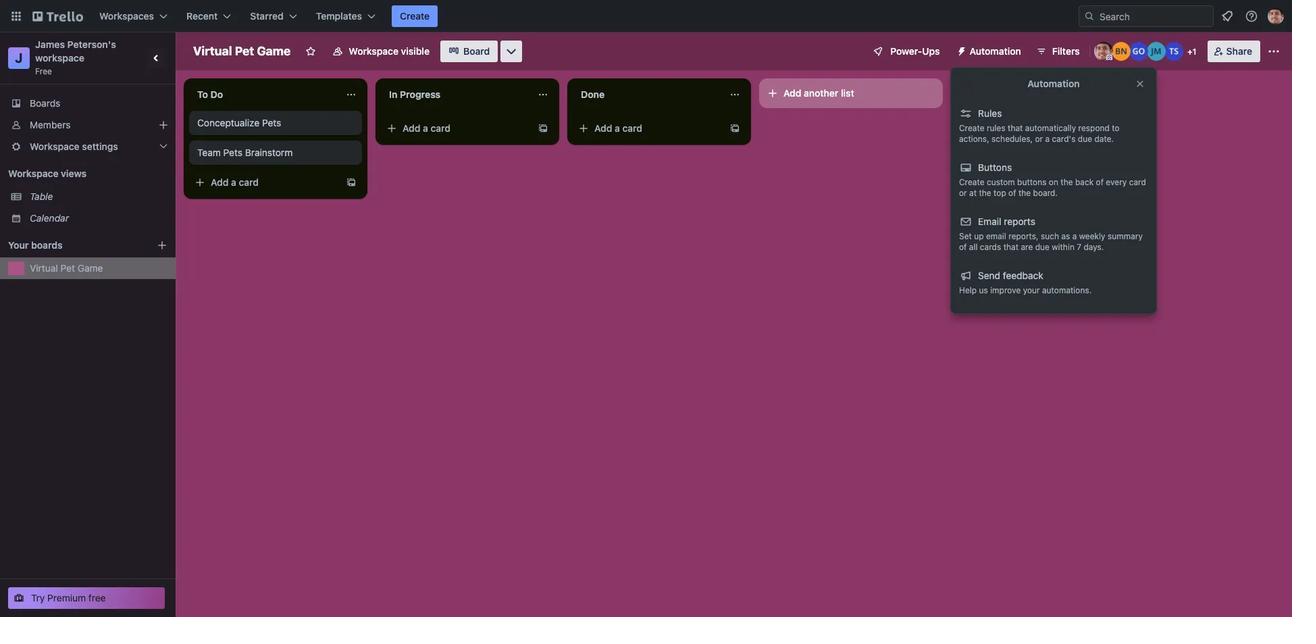 Task type: locate. For each thing, give the bounding box(es) containing it.
add a card
[[403, 122, 451, 134], [595, 122, 643, 134], [211, 176, 259, 188]]

card for in progress
[[431, 122, 451, 134]]

add
[[784, 87, 802, 99], [403, 122, 421, 134], [595, 122, 613, 134], [211, 176, 229, 188]]

1 vertical spatial create
[[960, 123, 985, 133]]

workspace inside button
[[349, 45, 399, 57]]

card for done
[[623, 122, 643, 134]]

due
[[1079, 134, 1093, 144], [1036, 242, 1050, 252]]

create from template… image for in progress
[[538, 123, 549, 134]]

pets right team
[[223, 147, 243, 158]]

card right every
[[1130, 177, 1147, 187]]

your
[[1024, 285, 1041, 295]]

virtual pet game
[[193, 44, 291, 58], [30, 262, 103, 274]]

2 vertical spatial create
[[960, 177, 985, 187]]

add for in progress
[[403, 122, 421, 134]]

of
[[1097, 177, 1104, 187], [1009, 188, 1017, 198], [960, 242, 967, 252]]

boards
[[30, 97, 60, 109]]

0 vertical spatial pet
[[235, 44, 254, 58]]

virtual pet game down your boards with 1 items element
[[30, 262, 103, 274]]

of left all
[[960, 242, 967, 252]]

1 horizontal spatial virtual pet game
[[193, 44, 291, 58]]

us
[[980, 285, 989, 295]]

2 horizontal spatial add a card
[[595, 122, 643, 134]]

james
[[35, 39, 65, 50]]

a down team pets brainstorm
[[231, 176, 236, 188]]

of inside set up email reports, such as a weekly summary of all cards that are due within 7 days.
[[960, 242, 967, 252]]

create up actions,
[[960, 123, 985, 133]]

that
[[1008, 123, 1024, 133], [1004, 242, 1019, 252]]

game down your boards with 1 items element
[[78, 262, 103, 274]]

board.
[[1034, 188, 1058, 198]]

1 vertical spatial virtual pet game
[[30, 262, 103, 274]]

create custom buttons on the back of every card or at the top of the board.
[[960, 177, 1147, 198]]

a right as
[[1073, 231, 1078, 241]]

a for to do
[[231, 176, 236, 188]]

or down automatically
[[1036, 134, 1044, 144]]

that inside set up email reports, such as a weekly summary of all cards that are due within 7 days.
[[1004, 242, 1019, 252]]

free
[[88, 592, 106, 604]]

0 horizontal spatial virtual pet game
[[30, 262, 103, 274]]

0 horizontal spatial add a card button
[[189, 172, 341, 193]]

1 vertical spatial of
[[1009, 188, 1017, 198]]

0 vertical spatial create from template… image
[[538, 123, 549, 134]]

create inside create rules that automatically respond to actions, schedules, or a card's due date.
[[960, 123, 985, 133]]

create from template… image for to do
[[346, 177, 357, 188]]

game
[[257, 44, 291, 58], [78, 262, 103, 274]]

premium
[[47, 592, 86, 604]]

the down the buttons
[[1019, 188, 1031, 198]]

1 vertical spatial pets
[[223, 147, 243, 158]]

the
[[1061, 177, 1074, 187], [980, 188, 992, 198], [1019, 188, 1031, 198]]

templates
[[316, 10, 362, 22]]

pet
[[235, 44, 254, 58], [61, 262, 75, 274]]

pets for team
[[223, 147, 243, 158]]

recent button
[[178, 5, 239, 27]]

1 vertical spatial that
[[1004, 242, 1019, 252]]

0 vertical spatial game
[[257, 44, 291, 58]]

a down progress
[[423, 122, 428, 134]]

add a card down progress
[[403, 122, 451, 134]]

add a card button down done text field
[[573, 118, 725, 139]]

members
[[30, 119, 71, 130]]

0 vertical spatial automation
[[970, 45, 1022, 57]]

add a card button down in progress text field
[[381, 118, 533, 139]]

schedules,
[[992, 134, 1033, 144]]

game down starred dropdown button
[[257, 44, 291, 58]]

on
[[1049, 177, 1059, 187]]

1 horizontal spatial of
[[1009, 188, 1017, 198]]

automation button
[[951, 41, 1030, 62]]

buttons
[[979, 162, 1013, 173]]

0 horizontal spatial of
[[960, 242, 967, 252]]

add down the done
[[595, 122, 613, 134]]

workspace inside "dropdown button"
[[30, 141, 80, 152]]

automation up rules
[[970, 45, 1022, 57]]

0 horizontal spatial or
[[960, 188, 968, 198]]

1 horizontal spatial the
[[1019, 188, 1031, 198]]

virtual down recent dropdown button
[[193, 44, 232, 58]]

due down such
[[1036, 242, 1050, 252]]

1 horizontal spatial automation
[[1028, 78, 1080, 89]]

1 horizontal spatial add a card
[[403, 122, 451, 134]]

1 vertical spatial virtual
[[30, 262, 58, 274]]

0 vertical spatial workspace
[[349, 45, 399, 57]]

add a card for to do
[[211, 176, 259, 188]]

Board name text field
[[187, 41, 298, 62]]

add down "in progress"
[[403, 122, 421, 134]]

workspace visible button
[[325, 41, 438, 62]]

boards link
[[0, 93, 176, 114]]

starred
[[250, 10, 284, 22]]

0 horizontal spatial pet
[[61, 262, 75, 274]]

workspace up the table
[[8, 168, 59, 179]]

pets for conceptualize
[[262, 117, 281, 128]]

add down team
[[211, 176, 229, 188]]

1 horizontal spatial virtual
[[193, 44, 232, 58]]

calendar
[[30, 212, 69, 224]]

1 horizontal spatial due
[[1079, 134, 1093, 144]]

0 vertical spatial virtual
[[193, 44, 232, 58]]

0 vertical spatial pets
[[262, 117, 281, 128]]

virtual inside virtual pet game text box
[[193, 44, 232, 58]]

2 horizontal spatial add a card button
[[573, 118, 725, 139]]

list
[[841, 87, 855, 99]]

virtual pet game link
[[30, 262, 168, 275]]

card down done text field
[[623, 122, 643, 134]]

customize views image
[[505, 45, 518, 58]]

ups
[[923, 45, 940, 57]]

1 horizontal spatial or
[[1036, 134, 1044, 144]]

gary orlando (garyorlando) image
[[1130, 42, 1149, 61]]

pet down starred
[[235, 44, 254, 58]]

1 vertical spatial workspace
[[30, 141, 80, 152]]

automations.
[[1043, 285, 1092, 295]]

create inside create custom buttons on the back of every card or at the top of the board.
[[960, 177, 985, 187]]

search image
[[1085, 11, 1096, 22]]

sm image
[[951, 41, 970, 59]]

do
[[211, 89, 223, 100]]

jeremy miller (jeremymiller198) image
[[1147, 42, 1166, 61]]

add a card for done
[[595, 122, 643, 134]]

pets
[[262, 117, 281, 128], [223, 147, 243, 158]]

workspace
[[349, 45, 399, 57], [30, 141, 80, 152], [8, 168, 59, 179]]

add a card button down brainstorm
[[189, 172, 341, 193]]

1 horizontal spatial add a card button
[[381, 118, 533, 139]]

1 horizontal spatial game
[[257, 44, 291, 58]]

0 vertical spatial virtual pet game
[[193, 44, 291, 58]]

0 vertical spatial that
[[1008, 123, 1024, 133]]

1 vertical spatial automation
[[1028, 78, 1080, 89]]

1 vertical spatial due
[[1036, 242, 1050, 252]]

or left at
[[960, 188, 968, 198]]

add a card for in progress
[[403, 122, 451, 134]]

game inside text box
[[257, 44, 291, 58]]

add a card button for done
[[573, 118, 725, 139]]

virtual
[[193, 44, 232, 58], [30, 262, 58, 274]]

share button
[[1208, 41, 1261, 62]]

0 vertical spatial of
[[1097, 177, 1104, 187]]

actions,
[[960, 134, 990, 144]]

0 vertical spatial or
[[1036, 134, 1044, 144]]

show menu image
[[1268, 45, 1281, 58]]

virtual pet game inside text box
[[193, 44, 291, 58]]

2 horizontal spatial the
[[1061, 177, 1074, 187]]

create up at
[[960, 177, 985, 187]]

card down team pets brainstorm
[[239, 176, 259, 188]]

the right at
[[980, 188, 992, 198]]

virtual pet game down starred
[[193, 44, 291, 58]]

create up visible
[[400, 10, 430, 22]]

0 vertical spatial create
[[400, 10, 430, 22]]

send feedback
[[979, 270, 1044, 281]]

1 horizontal spatial pets
[[262, 117, 281, 128]]

james peterson's workspace free
[[35, 39, 119, 76]]

team pets brainstorm link
[[197, 146, 354, 160]]

0 horizontal spatial virtual
[[30, 262, 58, 274]]

create from template… image
[[538, 123, 549, 134], [346, 177, 357, 188]]

automation
[[970, 45, 1022, 57], [1028, 78, 1080, 89]]

workspace left visible
[[349, 45, 399, 57]]

0 horizontal spatial due
[[1036, 242, 1050, 252]]

pets down to do text box
[[262, 117, 281, 128]]

of right back
[[1097, 177, 1104, 187]]

settings
[[82, 141, 118, 152]]

0 horizontal spatial automation
[[970, 45, 1022, 57]]

a
[[423, 122, 428, 134], [615, 122, 620, 134], [1046, 134, 1050, 144], [231, 176, 236, 188], [1073, 231, 1078, 241]]

0 horizontal spatial add a card
[[211, 176, 259, 188]]

of right top
[[1009, 188, 1017, 198]]

workspace for workspace settings
[[30, 141, 80, 152]]

virtual down "boards"
[[30, 262, 58, 274]]

create inside button
[[400, 10, 430, 22]]

due down respond
[[1079, 134, 1093, 144]]

2 vertical spatial of
[[960, 242, 967, 252]]

that inside create rules that automatically respond to actions, schedules, or a card's due date.
[[1008, 123, 1024, 133]]

2 vertical spatial workspace
[[8, 168, 59, 179]]

card's
[[1053, 134, 1076, 144]]

the right on
[[1061, 177, 1074, 187]]

card down in progress text field
[[431, 122, 451, 134]]

add for to do
[[211, 176, 229, 188]]

automation down filters button
[[1028, 78, 1080, 89]]

buttons
[[1018, 177, 1047, 187]]

your
[[8, 239, 29, 251]]

workspaces button
[[91, 5, 176, 27]]

workspace visible
[[349, 45, 430, 57]]

1 horizontal spatial pet
[[235, 44, 254, 58]]

that left are
[[1004, 242, 1019, 252]]

peterson's
[[67, 39, 116, 50]]

0 horizontal spatial pets
[[223, 147, 243, 158]]

To Do text field
[[189, 84, 338, 105]]

add a card down team pets brainstorm
[[211, 176, 259, 188]]

power-ups
[[891, 45, 940, 57]]

add a card down the done
[[595, 122, 643, 134]]

0 vertical spatial due
[[1079, 134, 1093, 144]]

add left another
[[784, 87, 802, 99]]

or inside create custom buttons on the back of every card or at the top of the board.
[[960, 188, 968, 198]]

within
[[1052, 242, 1075, 252]]

workspace views
[[8, 168, 87, 179]]

card
[[431, 122, 451, 134], [623, 122, 643, 134], [239, 176, 259, 188], [1130, 177, 1147, 187]]

1 vertical spatial game
[[78, 262, 103, 274]]

workspace down members
[[30, 141, 80, 152]]

1 vertical spatial pet
[[61, 262, 75, 274]]

power-ups button
[[864, 41, 949, 62]]

0 horizontal spatial create from template… image
[[346, 177, 357, 188]]

a down done text field
[[615, 122, 620, 134]]

1 vertical spatial create from template… image
[[346, 177, 357, 188]]

members link
[[0, 114, 176, 136]]

create for create rules that automatically respond to actions, schedules, or a card's due date.
[[960, 123, 985, 133]]

to
[[197, 89, 208, 100]]

every
[[1107, 177, 1128, 187]]

add another list button
[[760, 78, 943, 108]]

that up "schedules,"
[[1008, 123, 1024, 133]]

1 horizontal spatial create from template… image
[[538, 123, 549, 134]]

your boards with 1 items element
[[8, 237, 137, 253]]

filters
[[1053, 45, 1080, 57]]

a down automatically
[[1046, 134, 1050, 144]]

pet down your boards with 1 items element
[[61, 262, 75, 274]]

1 vertical spatial or
[[960, 188, 968, 198]]



Task type: describe. For each thing, give the bounding box(es) containing it.
rules
[[979, 107, 1003, 119]]

due inside create rules that automatically respond to actions, schedules, or a card's due date.
[[1079, 134, 1093, 144]]

top
[[994, 188, 1007, 198]]

james peterson (jamespeterson93) image
[[1095, 42, 1114, 61]]

7
[[1077, 242, 1082, 252]]

cards
[[981, 242, 1002, 252]]

such
[[1042, 231, 1060, 241]]

pet inside text box
[[235, 44, 254, 58]]

conceptualize pets link
[[197, 116, 354, 130]]

create button
[[392, 5, 438, 27]]

boards
[[31, 239, 63, 251]]

star or unstar board image
[[306, 46, 317, 57]]

team pets brainstorm
[[197, 147, 293, 158]]

james peterson's workspace link
[[35, 39, 119, 64]]

workspace settings button
[[0, 136, 176, 157]]

email
[[979, 216, 1002, 227]]

all
[[970, 242, 978, 252]]

due inside set up email reports, such as a weekly summary of all cards that are due within 7 days.
[[1036, 242, 1050, 252]]

a for in progress
[[423, 122, 428, 134]]

email
[[987, 231, 1007, 241]]

brainstorm
[[245, 147, 293, 158]]

workspace navigation collapse icon image
[[147, 49, 166, 68]]

conceptualize pets
[[197, 117, 281, 128]]

create from template… image
[[730, 123, 741, 134]]

try premium free
[[31, 592, 106, 604]]

add a card button for to do
[[189, 172, 341, 193]]

email reports
[[979, 216, 1036, 227]]

recent
[[187, 10, 218, 22]]

0 horizontal spatial game
[[78, 262, 103, 274]]

as
[[1062, 231, 1071, 241]]

create rules that automatically respond to actions, schedules, or a card's due date.
[[960, 123, 1120, 144]]

in
[[389, 89, 398, 100]]

progress
[[400, 89, 441, 100]]

summary
[[1108, 231, 1143, 241]]

templates button
[[308, 5, 384, 27]]

add a card button for in progress
[[381, 118, 533, 139]]

create for create
[[400, 10, 430, 22]]

tara schultz (taraschultz7) image
[[1165, 42, 1184, 61]]

set up email reports, such as a weekly summary of all cards that are due within 7 days.
[[960, 231, 1143, 252]]

power-
[[891, 45, 923, 57]]

free
[[35, 66, 52, 76]]

respond
[[1079, 123, 1110, 133]]

ben nelson (bennelson96) image
[[1112, 42, 1131, 61]]

Search field
[[1096, 6, 1214, 26]]

help
[[960, 285, 977, 295]]

card inside create custom buttons on the back of every card or at the top of the board.
[[1130, 177, 1147, 187]]

automatically
[[1026, 123, 1077, 133]]

back
[[1076, 177, 1094, 187]]

share
[[1227, 45, 1253, 57]]

automation inside button
[[970, 45, 1022, 57]]

feedback
[[1004, 270, 1044, 281]]

primary element
[[0, 0, 1293, 32]]

visible
[[401, 45, 430, 57]]

add board image
[[157, 240, 168, 251]]

2 horizontal spatial of
[[1097, 177, 1104, 187]]

workspace for workspace visible
[[349, 45, 399, 57]]

another
[[804, 87, 839, 99]]

are
[[1021, 242, 1034, 252]]

improve
[[991, 285, 1021, 295]]

conceptualize
[[197, 117, 260, 128]]

open information menu image
[[1246, 9, 1259, 23]]

add another list
[[784, 87, 855, 99]]

back to home image
[[32, 5, 83, 27]]

+ 1
[[1188, 47, 1197, 57]]

j
[[15, 50, 23, 66]]

board
[[464, 45, 490, 57]]

or inside create rules that automatically respond to actions, schedules, or a card's due date.
[[1036, 134, 1044, 144]]

In Progress text field
[[381, 84, 530, 105]]

views
[[61, 168, 87, 179]]

workspace for workspace views
[[8, 168, 59, 179]]

starred button
[[242, 5, 305, 27]]

try
[[31, 592, 45, 604]]

help us improve your automations.
[[960, 285, 1092, 295]]

filters button
[[1033, 41, 1085, 62]]

james peterson (jamespeterson93) image
[[1269, 8, 1285, 24]]

team
[[197, 147, 221, 158]]

1
[[1193, 47, 1197, 57]]

+
[[1188, 47, 1193, 57]]

up
[[975, 231, 984, 241]]

table
[[30, 191, 53, 202]]

reports,
[[1009, 231, 1039, 241]]

calendar link
[[30, 212, 168, 225]]

0 notifications image
[[1220, 8, 1236, 24]]

to
[[1113, 123, 1120, 133]]

rules
[[987, 123, 1006, 133]]

add inside button
[[784, 87, 802, 99]]

a inside create rules that automatically respond to actions, schedules, or a card's due date.
[[1046, 134, 1050, 144]]

this member is an admin of this board. image
[[1107, 55, 1113, 61]]

workspace
[[35, 52, 84, 64]]

a for done
[[615, 122, 620, 134]]

days.
[[1084, 242, 1105, 252]]

done
[[581, 89, 605, 100]]

create for create custom buttons on the back of every card or at the top of the board.
[[960, 177, 985, 187]]

a inside set up email reports, such as a weekly summary of all cards that are due within 7 days.
[[1073, 231, 1078, 241]]

virtual inside virtual pet game link
[[30, 262, 58, 274]]

your boards
[[8, 239, 63, 251]]

reports
[[1005, 216, 1036, 227]]

in progress
[[389, 89, 441, 100]]

to do
[[197, 89, 223, 100]]

try premium free button
[[8, 587, 165, 609]]

Done text field
[[573, 84, 722, 105]]

at
[[970, 188, 977, 198]]

0 horizontal spatial the
[[980, 188, 992, 198]]

close popover image
[[1135, 78, 1146, 89]]

add for done
[[595, 122, 613, 134]]

table link
[[30, 190, 168, 203]]

workspaces
[[99, 10, 154, 22]]

send
[[979, 270, 1001, 281]]

card for to do
[[239, 176, 259, 188]]

board link
[[441, 41, 498, 62]]

j link
[[8, 47, 30, 69]]



Task type: vqa. For each thing, say whether or not it's contained in the screenshot.
list in the top right of the page
yes



